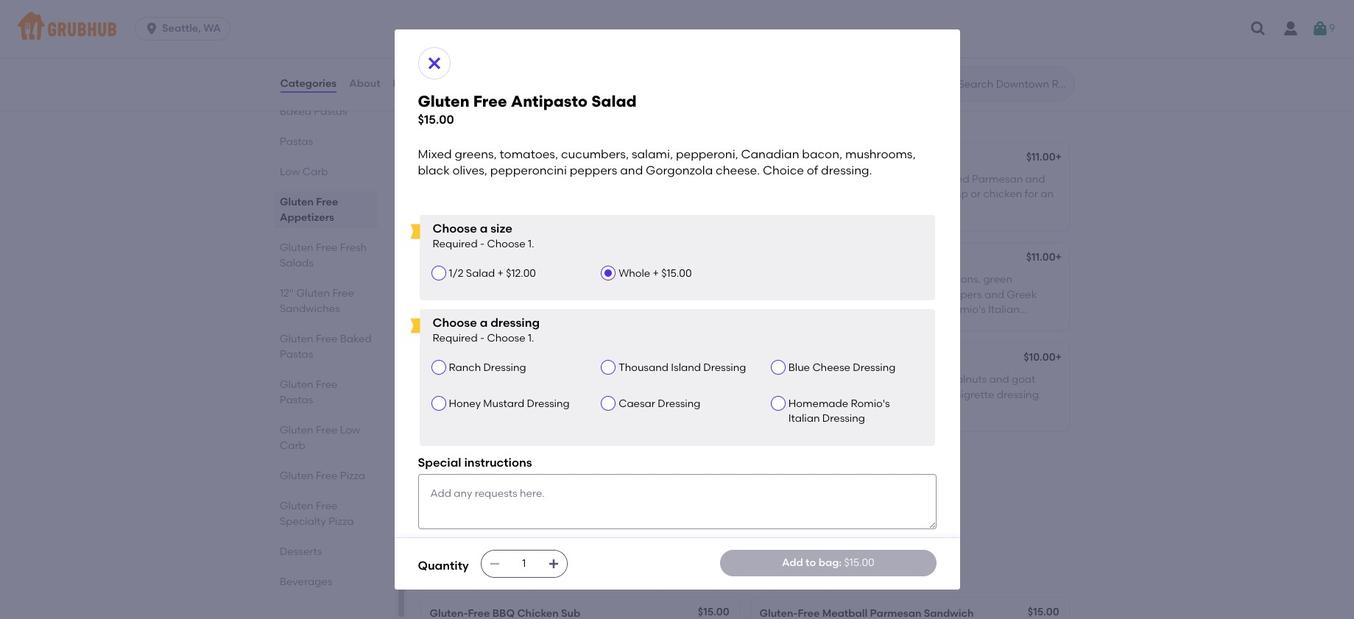 Task type: vqa. For each thing, say whether or not it's contained in the screenshot.
Whole Size Only. Tomatoes, Cucumbers, Green Peppers, Onions, Greek Olives, Greek Feta Cheese, Pepperonicini Peppers And Homemade Romio'S Italian Dressing. No Lettuce In This Salad.
yes



Task type: locate. For each thing, give the bounding box(es) containing it.
tomatoes, inside "mixed greens, tomatoes, cucumbers, olives and mozzarella. choice of dressing."
[[501, 474, 552, 486]]

size
[[491, 221, 512, 235], [464, 273, 482, 286]]

pastas up gluten free pastas
[[279, 348, 313, 361]]

0 vertical spatial bacon,
[[802, 147, 842, 161]]

vinaigrette inside "spinach, roma tomatoes, red onions, walnuts and goat cheese tossed with honey raspberry vinaigrette dressing."
[[940, 389, 994, 401]]

1. for size
[[528, 238, 534, 251]]

cucumbers, inside mixed greens, tomatoes, cucumbers, onions, green peppers, greek olives, pepperoncini peppers and greek feta cheese, topped with homemade romio's italian dressing.
[[884, 273, 943, 286]]

or left blue
[[608, 34, 618, 47]]

0 vertical spatial -
[[480, 238, 485, 251]]

0 vertical spatial $11.00 +
[[1026, 151, 1062, 163]]

0 vertical spatial $11.00
[[1026, 151, 1056, 163]]

sandwiches inside 12" gluten free sandwiches whole.
[[538, 548, 632, 566]]

0 horizontal spatial $15.00 button
[[421, 598, 739, 619]]

antipasto
[[511, 92, 588, 111], [491, 353, 540, 365]]

caesar down thousand
[[619, 398, 655, 410]]

dressing inside "homemade romio's italian dressing"
[[822, 413, 865, 425]]

1.
[[528, 238, 534, 251], [528, 332, 534, 345]]

dressing right the mustard
[[527, 398, 570, 410]]

specialty
[[279, 515, 326, 528]]

bacon, up the romaine,
[[802, 147, 842, 161]]

$15.00 inside the gluten free antipasto salad $15.00
[[418, 113, 454, 127]]

to left the bag:
[[806, 556, 816, 569]]

1 vertical spatial sandwiches
[[538, 548, 632, 566]]

svg image
[[144, 21, 159, 36], [425, 55, 443, 72], [489, 558, 501, 570]]

1 vertical spatial required
[[433, 332, 478, 345]]

cheese, left topped
[[782, 303, 821, 316]]

main navigation navigation
[[0, 0, 1354, 57]]

2 $12.00 + from the top
[[695, 351, 732, 364]]

caesar
[[820, 152, 858, 165], [619, 398, 655, 410]]

1 vertical spatial bacon,
[[483, 389, 518, 401]]

1 homemade from the left
[[496, 303, 554, 316]]

in left this
[[467, 318, 476, 331]]

salad up wedge, in the right top of the page
[[860, 152, 889, 165]]

onions, for spinach, roma tomatoes, red onions, walnuts and goat cheese tossed with honey raspberry vinaigrette dressing.
[[910, 374, 946, 386]]

1 vertical spatial 1.
[[528, 332, 534, 345]]

0 horizontal spatial black
[[418, 164, 450, 178]]

pizza right the specialty
[[328, 515, 353, 528]]

or inside fresh romaine, lemon wedge, fresh grated parmesan and croutons tossed to perfection. add shrimp or chicken for an additional charge.
[[971, 188, 981, 201]]

0 vertical spatial 12"
[[279, 287, 294, 300]]

with left ranch
[[553, 34, 573, 47]]

2 1. from the top
[[528, 332, 534, 345]]

2 $15.00 button from the left
[[751, 598, 1069, 619]]

1 vertical spatial canadian
[[430, 389, 480, 401]]

pizza
[[340, 470, 365, 482], [328, 515, 353, 528]]

1 horizontal spatial 12"
[[418, 548, 442, 566]]

tomatoes, up honey
[[838, 374, 889, 386]]

mixed greens, tomatoes, cucumbers, salami, pepperoni, canadian bacon, mushrooms, black olives, pepperoncini peppers and gorgonzola cheese. choice of dressing.
[[418, 147, 919, 178], [430, 374, 713, 416]]

black left caesar dressing
[[584, 389, 612, 401]]

whole.
[[418, 568, 447, 579]]

1 $12.00 + from the top
[[695, 151, 732, 163]]

- inside choose a dressing required - choose 1.
[[480, 332, 485, 345]]

$15.00 button
[[421, 598, 739, 619], [751, 598, 1069, 619]]

size up the horiatiki
[[491, 221, 512, 235]]

free inside the gluten free antipasto salad $15.00
[[473, 92, 507, 111]]

tossed down roma
[[798, 389, 831, 401]]

peppers, inside whole size only. tomatoes, cucumbers, green peppers, onions, greek olives, greek feta cheese, pepperonicini peppers and homemade romio's italian dressing. no lettuce in this salad.
[[657, 273, 701, 286]]

homemade romio's italian dressing
[[789, 398, 890, 425]]

1 vertical spatial $12.00 +
[[695, 351, 732, 364]]

0 horizontal spatial salads
[[279, 257, 313, 270]]

1 vertical spatial onions,
[[430, 288, 465, 301]]

gluten free appetizers
[[279, 196, 338, 224]]

mushrooms, up wedge, in the right top of the page
[[845, 147, 916, 161]]

reviews
[[393, 77, 434, 90]]

greens, down special instructions
[[462, 474, 498, 486]]

pastas down categories
[[313, 105, 347, 118]]

1 vertical spatial low
[[340, 424, 360, 437]]

1 1. from the top
[[528, 238, 534, 251]]

ranch
[[449, 361, 481, 374]]

1 vertical spatial with
[[862, 303, 883, 316]]

vinaigrette inside lettuce, chicken, salami, mozzarella, diced tomatoes, fresh basil, garbanzo beans, scallions, tossed in vinaigrette dressing.
[[641, 188, 695, 201]]

feta up spinach,
[[760, 303, 780, 316]]

beans,
[[511, 188, 544, 201]]

with right topped
[[862, 303, 883, 316]]

0 horizontal spatial pepperoncini
[[490, 164, 567, 178]]

- down this
[[480, 332, 485, 345]]

antipasto inside the gluten free antipasto salad $15.00
[[511, 92, 588, 111]]

1. down dressing
[[528, 332, 534, 345]]

baked down "12" gluten free sandwiches"
[[340, 333, 371, 345]]

svg image left input item quantity number field
[[489, 558, 501, 570]]

a inside choose a size required - choose 1.
[[480, 221, 488, 235]]

an
[[1041, 188, 1054, 201]]

0 vertical spatial a
[[480, 221, 488, 235]]

mushrooms,
[[845, 147, 916, 161], [520, 389, 581, 401]]

bacon, down ranch dressing
[[483, 389, 518, 401]]

olives
[[616, 474, 643, 486]]

caesar up 'lemon'
[[820, 152, 858, 165]]

pastas up low carb
[[279, 135, 313, 148]]

$11.00 down an at top right
[[1026, 251, 1056, 264]]

0 vertical spatial pizza
[[340, 470, 365, 482]]

sandwiches inside "12" gluten free sandwiches"
[[279, 303, 340, 315]]

0 horizontal spatial cheese
[[645, 34, 680, 47]]

0 vertical spatial canadian
[[741, 147, 799, 161]]

1 vertical spatial fresh
[[760, 173, 786, 186]]

1 vertical spatial of
[[636, 403, 646, 416]]

$11.00 up an at top right
[[1026, 151, 1056, 163]]

2 green from the left
[[983, 273, 1013, 286]]

1 horizontal spatial or
[[608, 34, 618, 47]]

size right 1/2
[[464, 273, 482, 286]]

italian down homemade
[[789, 413, 820, 425]]

and inside "spinach, roma tomatoes, red onions, walnuts and goat cheese tossed with honey raspberry vinaigrette dressing."
[[989, 374, 1009, 386]]

mixed greens, tomatoes, cucumbers, olives and mozzarella. choice of dressing.
[[430, 474, 666, 501]]

- inside choose a size required - choose 1.
[[480, 238, 485, 251]]

1 vertical spatial mushrooms,
[[520, 389, 581, 401]]

0 horizontal spatial add
[[782, 556, 803, 569]]

gluten free caesar salad
[[760, 152, 889, 165]]

dinner
[[491, 453, 524, 465]]

svg image
[[1250, 20, 1267, 38], [1311, 20, 1329, 38], [548, 558, 559, 570]]

1 horizontal spatial in
[[630, 188, 639, 201]]

0 vertical spatial $12.00 +
[[695, 151, 732, 163]]

green for cheese,
[[625, 273, 654, 286]]

Input item quantity number field
[[508, 551, 540, 577]]

vinaigrette for tomatoes,
[[641, 188, 695, 201]]

mixed inside "mixed greens, tomatoes, cucumbers, olives and mozzarella. choice of dressing."
[[430, 474, 459, 486]]

dressing
[[491, 316, 540, 330]]

pepperoncini
[[490, 164, 567, 178], [871, 288, 938, 301], [647, 389, 713, 401]]

salad up diced
[[626, 152, 655, 165]]

baked
[[279, 105, 311, 118], [340, 333, 371, 345]]

+ for spinach, roma tomatoes, red onions, walnuts and goat cheese tossed with honey raspberry vinaigrette dressing.
[[1056, 351, 1062, 364]]

2 required from the top
[[433, 332, 478, 345]]

horiatiki
[[491, 253, 534, 265]]

salami,
[[632, 147, 673, 161], [517, 173, 553, 186], [616, 374, 652, 386]]

2 vertical spatial $12.00
[[695, 351, 726, 364]]

1 vertical spatial $12.00
[[506, 267, 536, 280]]

antipasto down salad. on the bottom of page
[[491, 353, 540, 365]]

topped
[[823, 303, 860, 316]]

salami, inside lettuce, chicken, salami, mozzarella, diced tomatoes, fresh basil, garbanzo beans, scallions, tossed in vinaigrette dressing.
[[517, 173, 553, 186]]

1 vertical spatial vinaigrette
[[940, 389, 994, 401]]

with down the blue cheese dressing at bottom right
[[833, 389, 854, 401]]

salami, up diced
[[632, 147, 673, 161]]

1. inside choose a size required - choose 1.
[[528, 238, 534, 251]]

salami, up caesar dressing
[[616, 374, 652, 386]]

fresh up "12" gluten free sandwiches"
[[340, 242, 366, 254]]

tossed for pepperoni,
[[798, 389, 831, 401]]

cheese. right the mustard
[[557, 403, 595, 416]]

cheese inside "spinach, roma tomatoes, red onions, walnuts and goat cheese tossed with honey raspberry vinaigrette dressing."
[[760, 389, 795, 401]]

choice up croutons
[[763, 164, 804, 178]]

whole inside whole size only. tomatoes, cucumbers, green peppers, onions, greek olives, greek feta cheese, pepperonicini peppers and homemade romio's italian dressing. no lettuce in this salad.
[[430, 273, 461, 286]]

add left 'shrimp'
[[911, 188, 932, 201]]

choice
[[763, 164, 804, 178], [598, 403, 633, 416], [489, 489, 525, 501]]

1 horizontal spatial choice
[[598, 403, 633, 416]]

wa
[[203, 22, 221, 35]]

tossed down diced
[[595, 188, 628, 201]]

peppers
[[570, 164, 617, 178], [941, 288, 982, 301], [430, 303, 471, 316], [430, 403, 471, 416]]

gluten
[[418, 92, 469, 111], [418, 108, 469, 127], [430, 152, 464, 165], [760, 152, 793, 165], [279, 196, 313, 208], [279, 242, 313, 254], [430, 253, 464, 265], [296, 287, 330, 300], [279, 333, 313, 345], [430, 353, 464, 365], [760, 353, 793, 365], [279, 378, 313, 391], [279, 424, 313, 437], [430, 453, 464, 465], [279, 470, 313, 482], [279, 500, 313, 513], [445, 548, 497, 566]]

of
[[807, 164, 818, 178], [636, 403, 646, 416], [527, 489, 537, 501]]

salad up 'chopped'
[[591, 92, 637, 111]]

olives,
[[453, 164, 487, 178], [500, 288, 531, 301], [839, 288, 869, 301], [614, 389, 644, 401]]

fresh up croutons
[[760, 173, 786, 186]]

0 horizontal spatial of
[[527, 489, 537, 501]]

2 homemade from the left
[[886, 303, 944, 316]]

tomatoes,
[[500, 147, 558, 161], [645, 173, 696, 186], [831, 273, 882, 286], [501, 374, 552, 386], [838, 374, 889, 386], [501, 474, 552, 486]]

1 vertical spatial salads
[[279, 257, 313, 270]]

required inside choose a dressing required - choose 1.
[[433, 332, 478, 345]]

of down thousand
[[636, 403, 646, 416]]

1 a from the top
[[480, 221, 488, 235]]

greek
[[536, 253, 567, 265], [468, 288, 498, 301], [533, 288, 563, 301], [806, 288, 836, 301], [1007, 288, 1037, 301]]

cucumbers, inside "mixed greens, tomatoes, cucumbers, olives and mozzarella. choice of dressing."
[[554, 474, 613, 486]]

lemon
[[836, 173, 867, 186]]

0 horizontal spatial svg image
[[144, 21, 159, 36]]

$12.00 +
[[695, 151, 732, 163], [695, 351, 732, 364]]

mixed inside mixed greens, tomatoes, cucumbers, onions, green peppers, greek olives, pepperoncini peppers and greek feta cheese, topped with homemade romio's italian dressing.
[[760, 273, 789, 286]]

1 horizontal spatial $15.00 button
[[751, 598, 1069, 619]]

1 horizontal spatial green
[[983, 273, 1013, 286]]

0 vertical spatial low
[[279, 166, 300, 178]]

$12.00 for gluten free antipasto salad
[[695, 351, 726, 364]]

0 vertical spatial gluten free fresh salads
[[418, 108, 610, 127]]

peppers inside whole size only. tomatoes, cucumbers, green peppers, onions, greek olives, greek feta cheese, pepperonicini peppers and homemade romio's italian dressing. no lettuce in this salad.
[[430, 303, 471, 316]]

0 vertical spatial baked
[[279, 105, 311, 118]]

0 vertical spatial size
[[491, 221, 512, 235]]

special
[[418, 456, 461, 470]]

homemade up red
[[886, 303, 944, 316]]

1 horizontal spatial mushrooms,
[[845, 147, 916, 161]]

walnuts
[[948, 374, 987, 386]]

green inside mixed greens, tomatoes, cucumbers, onions, green peppers, greek olives, pepperoncini peppers and greek feta cheese, topped with homemade romio's italian dressing.
[[983, 273, 1013, 286]]

green
[[625, 273, 654, 286], [983, 273, 1013, 286]]

cheese
[[812, 361, 850, 374]]

12" inside 12" gluten free sandwiches whole.
[[418, 548, 442, 566]]

$11.00 + for mixed greens, tomatoes, cucumbers, onions, green peppers, greek olives, pepperoncini peppers and greek feta cheese, topped with homemade romio's italian dressing.
[[1026, 251, 1062, 264]]

italian up "goat"
[[988, 303, 1020, 316]]

onions, inside mixed greens, tomatoes, cucumbers, onions, green peppers, greek olives, pepperoncini peppers and greek feta cheese, topped with homemade romio's italian dressing.
[[946, 273, 981, 286]]

required for choose a dressing
[[433, 332, 478, 345]]

feta
[[566, 288, 586, 301], [760, 303, 780, 316]]

12" up gluten free baked pastas on the bottom left of page
[[279, 287, 294, 300]]

cheese right blue
[[645, 34, 680, 47]]

in inside lettuce, chicken, salami, mozzarella, diced tomatoes, fresh basil, garbanzo beans, scallions, tossed in vinaigrette dressing.
[[630, 188, 639, 201]]

required up 1/2
[[433, 238, 478, 251]]

0 horizontal spatial with
[[553, 34, 573, 47]]

onions,
[[946, 273, 981, 286], [430, 288, 465, 301], [910, 374, 946, 386]]

$11.00 + for fresh romaine, lemon wedge, fresh grated parmesan and croutons tossed to perfection. add shrimp or chicken for an additional charge.
[[1026, 151, 1062, 163]]

a down garbanzo
[[480, 221, 488, 235]]

cheese, down whole + $15.00
[[588, 288, 627, 301]]

olives, down thousand
[[614, 389, 644, 401]]

free inside 'gluten free specialty pizza'
[[315, 500, 337, 513]]

free inside gluten free fresh salads
[[315, 242, 337, 254]]

svg image left seattle,
[[144, 21, 159, 36]]

1 horizontal spatial vinaigrette
[[940, 389, 994, 401]]

0 vertical spatial salads
[[556, 108, 610, 127]]

cucumbers, inside whole size only. tomatoes, cucumbers, green peppers, onions, greek olives, greek feta cheese, pepperonicini peppers and homemade romio's italian dressing. no lettuce in this salad.
[[564, 273, 623, 286]]

1 required from the top
[[433, 238, 478, 251]]

fresh romaine, lemon wedge, fresh grated parmesan and croutons tossed to perfection. add shrimp or chicken for an additional charge.
[[760, 173, 1054, 216]]

1 - from the top
[[480, 238, 485, 251]]

1 horizontal spatial italian
[[789, 413, 820, 425]]

1 $11.00 from the top
[[1026, 151, 1056, 163]]

to down 'lemon'
[[841, 188, 852, 201]]

1. inside choose a dressing required - choose 1.
[[528, 332, 534, 345]]

free inside gluten free pastas
[[315, 378, 337, 391]]

12"
[[279, 287, 294, 300], [418, 548, 442, 566]]

for
[[1025, 188, 1038, 201]]

parmesan
[[972, 173, 1023, 186]]

1 horizontal spatial cheese
[[760, 389, 795, 401]]

olives, down the only.
[[500, 288, 531, 301]]

choose down the basil,
[[433, 221, 477, 235]]

salad inside the gluten free antipasto salad $15.00
[[591, 92, 637, 111]]

a inside choose a dressing required - choose 1.
[[480, 316, 488, 330]]

gorgonzola
[[646, 164, 713, 178], [496, 403, 554, 416]]

2 - from the top
[[480, 332, 485, 345]]

12" up whole.
[[418, 548, 442, 566]]

mushrooms, down gluten free antipasto salad at the left of the page
[[520, 389, 581, 401]]

free inside gluten free baked pastas
[[315, 333, 337, 345]]

dressing
[[483, 361, 526, 374], [703, 361, 746, 374], [853, 361, 896, 374], [527, 398, 570, 410], [658, 398, 701, 410], [822, 413, 865, 425]]

required inside choose a size required - choose 1.
[[433, 238, 478, 251]]

0 vertical spatial of
[[807, 164, 818, 178]]

0 horizontal spatial homemade
[[496, 303, 554, 316]]

spinach,
[[760, 374, 803, 386]]

fresh inside fresh romaine, lemon wedge, fresh grated parmesan and croutons tossed to perfection. add shrimp or chicken for an additional charge.
[[909, 173, 933, 186]]

1 horizontal spatial sandwiches
[[538, 548, 632, 566]]

chopped
[[575, 152, 623, 165]]

0 horizontal spatial vinaigrette
[[641, 188, 695, 201]]

seattle,
[[162, 22, 201, 35]]

1 horizontal spatial low
[[340, 424, 360, 437]]

tossed inside "spinach, roma tomatoes, red onions, walnuts and goat cheese tossed with honey raspberry vinaigrette dressing."
[[798, 389, 831, 401]]

1 horizontal spatial peppers,
[[760, 288, 804, 301]]

1 vertical spatial cheese
[[760, 389, 795, 401]]

to
[[841, 188, 852, 201], [806, 556, 816, 569]]

whole size only. tomatoes, cucumbers, green peppers, onions, greek olives, greek feta cheese, pepperonicini peppers and homemade romio's italian dressing. no lettuce in this salad.
[[430, 273, 701, 331]]

tossed for tomatoes,
[[806, 188, 839, 201]]

2 horizontal spatial choice
[[763, 164, 804, 178]]

1 vertical spatial antipasto
[[491, 353, 540, 365]]

2 $11.00 + from the top
[[1026, 251, 1062, 264]]

0 horizontal spatial green
[[625, 273, 654, 286]]

1 vertical spatial pizza
[[328, 515, 353, 528]]

add left the bag:
[[782, 556, 803, 569]]

cheese. up croutons
[[716, 164, 760, 178]]

$11.00 for mixed greens, tomatoes, cucumbers, onions, green peppers, greek olives, pepperoncini peppers and greek feta cheese, topped with homemade romio's italian dressing.
[[1026, 251, 1056, 264]]

free
[[473, 92, 507, 111], [473, 108, 507, 127], [466, 152, 488, 165], [796, 152, 818, 165], [316, 196, 338, 208], [315, 242, 337, 254], [466, 253, 488, 265], [332, 287, 354, 300], [315, 333, 337, 345], [466, 353, 488, 365], [796, 353, 818, 365], [315, 378, 337, 391], [315, 424, 337, 437], [466, 453, 488, 465], [315, 470, 337, 482], [315, 500, 337, 513], [501, 548, 535, 566]]

0 horizontal spatial peppers,
[[657, 273, 701, 286]]

0 vertical spatial carb
[[302, 166, 328, 178]]

onions, inside whole size only. tomatoes, cucumbers, green peppers, onions, greek olives, greek feta cheese, pepperonicini peppers and homemade romio's italian dressing. no lettuce in this salad.
[[430, 288, 465, 301]]

black up the basil,
[[418, 164, 450, 178]]

12" inside "12" gluten free sandwiches"
[[279, 287, 294, 300]]

pizza inside 'gluten free specialty pizza'
[[328, 515, 353, 528]]

cheese down spinach,
[[760, 389, 795, 401]]

2 $11.00 from the top
[[1026, 251, 1056, 264]]

carb up gluten free pizza
[[279, 440, 305, 452]]

greek up $10.00
[[1007, 288, 1037, 301]]

mixed greens, tomatoes, cucumbers, onions, green peppers, greek olives, pepperoncini peppers and greek feta cheese, topped with homemade romio's italian dressing.
[[760, 273, 1037, 331]]

tomatoes, down dinner
[[501, 474, 552, 486]]

vinaigrette
[[641, 188, 695, 201], [940, 389, 994, 401]]

9 button
[[1311, 15, 1335, 42]]

1 horizontal spatial cheese.
[[716, 164, 760, 178]]

1 vertical spatial carb
[[279, 440, 305, 452]]

olives, up garbanzo
[[453, 164, 487, 178]]

gluten inside 'gluten free specialty pizza'
[[279, 500, 313, 513]]

0 vertical spatial in
[[630, 188, 639, 201]]

1 horizontal spatial fresh
[[909, 173, 933, 186]]

1 $11.00 + from the top
[[1026, 151, 1062, 163]]

1 green from the left
[[625, 273, 654, 286]]

with inside mixed greens, tomatoes, cucumbers, onions, green peppers, greek olives, pepperoncini peppers and greek feta cheese, topped with homemade romio's italian dressing.
[[862, 303, 883, 316]]

homemade up dressing
[[496, 303, 554, 316]]

2 vertical spatial choice
[[489, 489, 525, 501]]

greek down the only.
[[468, 288, 498, 301]]

to inside fresh romaine, lemon wedge, fresh grated parmesan and croutons tossed to perfection. add shrimp or chicken for an additional charge.
[[841, 188, 852, 201]]

gluten inside 12" gluten free sandwiches whole.
[[445, 548, 497, 566]]

bacon,
[[802, 147, 842, 161], [483, 389, 518, 401]]

cheese, inside mixed greens, tomatoes, cucumbers, onions, green peppers, greek olives, pepperoncini peppers and greek feta cheese, topped with homemade romio's italian dressing.
[[782, 303, 821, 316]]

tomatoes, inside mixed greens, tomatoes, cucumbers, onions, green peppers, greek olives, pepperoncini peppers and greek feta cheese, topped with homemade romio's italian dressing.
[[831, 273, 882, 286]]

0 horizontal spatial baked
[[279, 105, 311, 118]]

$12.00 + for mixed greens, tomatoes, cucumbers, salami, pepperoni, canadian bacon, mushrooms, black olives, pepperoncini peppers and gorgonzola cheese. choice of dressing.
[[695, 351, 732, 364]]

low up the gluten free appetizers
[[279, 166, 300, 178]]

cheese,
[[588, 288, 627, 301], [782, 303, 821, 316]]

sandwiches for 12" gluten free sandwiches whole.
[[538, 548, 632, 566]]

required down lettuce
[[433, 332, 478, 345]]

0 horizontal spatial sandwiches
[[279, 303, 340, 315]]

vinaigrette down diced
[[641, 188, 695, 201]]

1 horizontal spatial gorgonzola
[[646, 164, 713, 178]]

chicken,
[[473, 173, 514, 186]]

salami, up beans,
[[517, 173, 553, 186]]

mixed up honey
[[430, 374, 459, 386]]

$11.00 + up an at top right
[[1026, 151, 1062, 163]]

or right 'shrimp'
[[971, 188, 981, 201]]

carb up the gluten free appetizers
[[302, 166, 328, 178]]

mixed down special
[[430, 474, 459, 486]]

or
[[454, 34, 464, 47], [608, 34, 618, 47], [971, 188, 981, 201]]

tossed
[[595, 188, 628, 201], [806, 188, 839, 201], [798, 389, 831, 401]]

1 vertical spatial peppers,
[[760, 288, 804, 301]]

$11.00 for fresh romaine, lemon wedge, fresh grated parmesan and croutons tossed to perfection. add shrimp or chicken for an additional charge.
[[1026, 151, 1056, 163]]

1 vertical spatial to
[[806, 556, 816, 569]]

1 fresh from the left
[[699, 173, 723, 186]]

1 horizontal spatial black
[[584, 389, 612, 401]]

1 vertical spatial 12"
[[418, 548, 442, 566]]

$11.00
[[1026, 151, 1056, 163], [1026, 251, 1056, 264]]

0 horizontal spatial 12"
[[279, 287, 294, 300]]

0 vertical spatial vinaigrette
[[641, 188, 695, 201]]

0 vertical spatial cheese
[[645, 34, 680, 47]]

2 a from the top
[[480, 316, 488, 330]]

free inside gluten free low carb
[[315, 424, 337, 437]]

in
[[630, 188, 639, 201], [467, 318, 476, 331]]

mixed
[[418, 147, 452, 161], [760, 273, 789, 286], [430, 374, 459, 386], [430, 474, 459, 486]]

salads up "12" gluten free sandwiches"
[[279, 257, 313, 270]]

0 horizontal spatial in
[[467, 318, 476, 331]]

peppers, inside mixed greens, tomatoes, cucumbers, onions, green peppers, greek olives, pepperoncini peppers and greek feta cheese, topped with homemade romio's italian dressing.
[[760, 288, 804, 301]]

gluten free pastas
[[279, 378, 337, 406]]

2 vertical spatial fresh
[[340, 242, 366, 254]]

or left hot
[[454, 34, 464, 47]]

svg image down "bbq"
[[425, 55, 443, 72]]

pizza down gluten free low carb
[[340, 470, 365, 482]]

+
[[726, 151, 732, 163], [1056, 151, 1062, 163], [1056, 251, 1062, 264], [497, 267, 504, 280], [653, 267, 659, 280], [726, 351, 732, 364], [1056, 351, 1062, 364]]

blue
[[789, 361, 810, 374]]

0 horizontal spatial caesar
[[619, 398, 655, 410]]

green inside whole size only. tomatoes, cucumbers, green peppers, onions, greek olives, greek feta cheese, pepperonicini peppers and homemade romio's italian dressing. no lettuce in this salad.
[[625, 273, 654, 286]]

1 vertical spatial in
[[467, 318, 476, 331]]

of left 'lemon'
[[807, 164, 818, 178]]

gorgonzola right diced
[[646, 164, 713, 178]]

italian
[[598, 303, 630, 316], [988, 303, 1020, 316], [789, 413, 820, 425]]

additional
[[760, 203, 811, 216]]

gluten inside gluten free pastas
[[279, 378, 313, 391]]

whole for whole + $15.00
[[619, 267, 650, 280]]

about button
[[348, 57, 381, 110]]

gluten free fresh salads up gluten free romio's famous chopped salad
[[418, 108, 610, 127]]

1 vertical spatial salami,
[[517, 173, 553, 186]]

0 vertical spatial add
[[911, 188, 932, 201]]

$11.00 + down an at top right
[[1026, 251, 1062, 264]]

size inside choose a size required - choose 1.
[[491, 221, 512, 235]]

0 vertical spatial onions,
[[946, 273, 981, 286]]

dressing. inside mixed greens, tomatoes, cucumbers, onions, green peppers, greek olives, pepperoncini peppers and greek feta cheese, topped with homemade romio's italian dressing.
[[760, 318, 804, 331]]

dressing up honey
[[853, 361, 896, 374]]

greens, up honey
[[462, 374, 498, 386]]

fresh up gluten free romio's famous chopped salad
[[511, 108, 553, 127]]

Special instructions text field
[[418, 474, 936, 529]]

12" for 12" gluten free sandwiches whole.
[[418, 548, 442, 566]]

0 vertical spatial with
[[553, 34, 573, 47]]

categories button
[[279, 57, 337, 110]]

1 vertical spatial a
[[480, 316, 488, 330]]

cheese, inside whole size only. tomatoes, cucumbers, green peppers, onions, greek olives, greek feta cheese, pepperonicini peppers and homemade romio's italian dressing. no lettuce in this salad.
[[588, 288, 627, 301]]

onions, inside "spinach, roma tomatoes, red onions, walnuts and goat cheese tossed with honey raspberry vinaigrette dressing."
[[910, 374, 946, 386]]

low
[[279, 166, 300, 178], [340, 424, 360, 437]]

2 fresh from the left
[[909, 173, 933, 186]]

$10.00 +
[[1024, 351, 1062, 364]]

canadian down ranch
[[430, 389, 480, 401]]

salads up 'chopped'
[[556, 108, 610, 127]]



Task type: describe. For each thing, give the bounding box(es) containing it.
desserts
[[279, 546, 322, 558]]

only.
[[484, 273, 507, 286]]

a for dressing
[[480, 316, 488, 330]]

diced
[[614, 173, 643, 186]]

green for greek
[[983, 273, 1013, 286]]

1 vertical spatial choice
[[598, 403, 633, 416]]

12" gluten free sandwiches
[[279, 287, 354, 315]]

2 vertical spatial svg image
[[489, 558, 501, 570]]

salad up "mixed greens, tomatoes, cucumbers, olives and mozzarella. choice of dressing."
[[526, 453, 556, 465]]

spinach, roma tomatoes, red onions, walnuts and goat cheese tossed with honey raspberry vinaigrette dressing.
[[760, 374, 1041, 401]]

greens, inside mixed greens, tomatoes, cucumbers, onions, green peppers, greek olives, pepperoncini peppers and greek feta cheese, topped with homemade romio's italian dressing.
[[792, 273, 828, 286]]

italian inside whole size only. tomatoes, cucumbers, green peppers, onions, greek olives, greek feta cheese, pepperonicini peppers and homemade romio's italian dressing. no lettuce in this salad.
[[598, 303, 630, 316]]

feta inside whole size only. tomatoes, cucumbers, green peppers, onions, greek olives, greek feta cheese, pepperonicini peppers and homemade romio's italian dressing. no lettuce in this salad.
[[566, 288, 586, 301]]

honey mustard dressing
[[449, 398, 570, 410]]

famous
[[533, 152, 573, 165]]

1 horizontal spatial gluten free fresh salads
[[418, 108, 610, 127]]

bbq or hot wings served with ranch or blue cheese dressing. button
[[421, 4, 739, 78]]

baked inside gluten free baked pastas
[[340, 333, 371, 345]]

0 horizontal spatial low
[[279, 166, 300, 178]]

tomatoes, up beans,
[[500, 147, 558, 161]]

italian inside mixed greens, tomatoes, cucumbers, onions, green peppers, greek olives, pepperoncini peppers and greek feta cheese, topped with homemade romio's italian dressing.
[[988, 303, 1020, 316]]

1 horizontal spatial svg image
[[1250, 20, 1267, 38]]

1 vertical spatial mixed greens, tomatoes, cucumbers, salami, pepperoni, canadian bacon, mushrooms, black olives, pepperoncini peppers and gorgonzola cheese. choice of dressing.
[[430, 374, 713, 416]]

lettuce, chicken, salami, mozzarella, diced tomatoes, fresh basil, garbanzo beans, scallions, tossed in vinaigrette dressing.
[[430, 173, 723, 216]]

categories
[[280, 77, 337, 90]]

onions, for mixed greens, tomatoes, cucumbers, onions, green peppers, greek olives, pepperoncini peppers and greek feta cheese, topped with homemade romio's italian dressing.
[[946, 273, 981, 286]]

0 horizontal spatial svg image
[[548, 558, 559, 570]]

0 horizontal spatial gluten free fresh salads
[[279, 242, 366, 270]]

basil,
[[430, 188, 456, 201]]

mixed up "lettuce," in the top of the page
[[418, 147, 452, 161]]

choice inside "mixed greens, tomatoes, cucumbers, olives and mozzarella. choice of dressing."
[[489, 489, 525, 501]]

gluten inside the gluten free appetizers
[[279, 196, 313, 208]]

choose a size required - choose 1.
[[433, 221, 534, 251]]

salad right 1/2
[[466, 267, 495, 280]]

pastas inside gluten free pastas
[[279, 394, 313, 406]]

romio's inside whole size only. tomatoes, cucumbers, green peppers, onions, greek olives, greek feta cheese, pepperonicini peppers and homemade romio's italian dressing. no lettuce in this salad.
[[557, 303, 596, 316]]

lettuce
[[430, 318, 465, 331]]

about
[[349, 77, 380, 90]]

1 vertical spatial add
[[782, 556, 803, 569]]

svg image inside the 9 button
[[1311, 20, 1329, 38]]

dressing. inside "mixed greens, tomatoes, cucumbers, olives and mozzarella. choice of dressing."
[[539, 489, 584, 501]]

$12.00 for gluten free romio's famous chopped salad
[[695, 151, 726, 163]]

required for choose a size
[[433, 238, 478, 251]]

tomatoes, inside lettuce, chicken, salami, mozzarella, diced tomatoes, fresh basil, garbanzo beans, scallions, tossed in vinaigrette dressing.
[[645, 173, 696, 186]]

1 $15.00 button from the left
[[421, 598, 739, 619]]

dressing. inside bbq or hot wings served with ranch or blue cheese dressing.
[[430, 49, 474, 62]]

dressing. inside lettuce, chicken, salami, mozzarella, diced tomatoes, fresh basil, garbanzo beans, scallions, tossed in vinaigrette dressing.
[[430, 203, 474, 216]]

roma
[[806, 374, 835, 386]]

peppers, for pepperonicini
[[657, 273, 701, 286]]

greek up topped
[[806, 288, 836, 301]]

no
[[679, 303, 694, 316]]

bbq
[[430, 34, 452, 47]]

cheese inside bbq or hot wings served with ranch or blue cheese dressing.
[[645, 34, 680, 47]]

dressing down thousand island dressing
[[658, 398, 701, 410]]

with inside bbq or hot wings served with ranch or blue cheese dressing.
[[553, 34, 573, 47]]

0 horizontal spatial or
[[454, 34, 464, 47]]

+ for lettuce, chicken, salami, mozzarella, diced tomatoes, fresh basil, garbanzo beans, scallions, tossed in vinaigrette dressing.
[[726, 151, 732, 163]]

gluten free pizza
[[279, 470, 365, 482]]

0 vertical spatial choice
[[763, 164, 804, 178]]

- for size
[[480, 238, 485, 251]]

tomatoes, up "honey mustard dressing" in the bottom left of the page
[[501, 374, 552, 386]]

grated
[[935, 173, 969, 186]]

add to bag: $15.00
[[782, 556, 875, 569]]

mustard
[[483, 398, 524, 410]]

1 horizontal spatial canadian
[[741, 147, 799, 161]]

of inside "mixed greens, tomatoes, cucumbers, olives and mozzarella. choice of dressing."
[[527, 489, 537, 501]]

served
[[517, 34, 550, 47]]

thousand
[[619, 361, 669, 374]]

1 vertical spatial cheese.
[[557, 403, 595, 416]]

1. for dressing
[[528, 332, 534, 345]]

12" for 12" gluten free sandwiches
[[279, 287, 294, 300]]

1 vertical spatial pepperoni,
[[654, 374, 708, 386]]

1/2 salad + $12.00
[[449, 267, 536, 280]]

low carb
[[279, 166, 328, 178]]

fresh inside gluten free fresh salads
[[340, 242, 366, 254]]

caesar dressing
[[619, 398, 701, 410]]

free inside the gluten free appetizers
[[316, 196, 338, 208]]

1 vertical spatial gorgonzola
[[496, 403, 554, 416]]

appetizers
[[279, 211, 334, 224]]

beverages
[[279, 576, 332, 588]]

1 horizontal spatial pepperoncini
[[647, 389, 713, 401]]

choose up the horiatiki
[[487, 238, 525, 251]]

and inside whole size only. tomatoes, cucumbers, green peppers, onions, greek olives, greek feta cheese, pepperonicini peppers and homemade romio's italian dressing. no lettuce in this salad.
[[474, 303, 493, 316]]

honey
[[449, 398, 481, 410]]

- for dressing
[[480, 332, 485, 345]]

lettuce,
[[430, 173, 470, 186]]

feta inside mixed greens, tomatoes, cucumbers, onions, green peppers, greek olives, pepperoncini peppers and greek feta cheese, topped with homemade romio's italian dressing.
[[760, 303, 780, 316]]

and inside "mixed greens, tomatoes, cucumbers, olives and mozzarella. choice of dressing."
[[646, 474, 666, 486]]

svg image inside seattle, wa 'button'
[[144, 21, 159, 36]]

salad.
[[498, 318, 529, 331]]

salad up whole size only. tomatoes, cucumbers, green peppers, onions, greek olives, greek feta cheese, pepperonicini peppers and homemade romio's italian dressing. no lettuce in this salad.
[[569, 253, 599, 265]]

gluten free antipasto salad
[[430, 353, 572, 365]]

whole for whole size only. tomatoes, cucumbers, green peppers, onions, greek olives, greek feta cheese, pepperonicini peppers and homemade romio's italian dressing. no lettuce in this salad.
[[430, 273, 461, 286]]

0 horizontal spatial to
[[806, 556, 816, 569]]

mozzarella.
[[430, 489, 486, 501]]

gluten free baked pastas
[[279, 333, 371, 361]]

+ for fresh romaine, lemon wedge, fresh grated parmesan and croutons tossed to perfection. add shrimp or chicken for an additional charge.
[[1056, 151, 1062, 163]]

special instructions
[[418, 456, 532, 470]]

scallions,
[[547, 188, 592, 201]]

1/2
[[449, 267, 464, 280]]

salad up red
[[864, 353, 894, 365]]

size inside whole size only. tomatoes, cucumbers, green peppers, onions, greek olives, greek feta cheese, pepperonicini peppers and homemade romio's italian dressing. no lettuce in this salad.
[[464, 273, 482, 286]]

homemade
[[789, 398, 848, 410]]

0 vertical spatial fresh
[[511, 108, 553, 127]]

0 vertical spatial black
[[418, 164, 450, 178]]

+ for mixed greens, tomatoes, cucumbers, onions, green peppers, greek olives, pepperoncini peppers and greek feta cheese, topped with homemade romio's italian dressing.
[[1056, 251, 1062, 264]]

charge.
[[813, 203, 852, 216]]

shrimp
[[934, 188, 968, 201]]

2 vertical spatial salami,
[[616, 374, 652, 386]]

red
[[891, 374, 908, 386]]

wings
[[486, 34, 514, 47]]

2 horizontal spatial of
[[807, 164, 818, 178]]

romio's inside mixed greens, tomatoes, cucumbers, onions, green peppers, greek olives, pepperoncini peppers and greek feta cheese, topped with homemade romio's italian dressing.
[[947, 303, 986, 316]]

dressing right island
[[703, 361, 746, 374]]

bag:
[[819, 556, 842, 569]]

peppers inside mixed greens, tomatoes, cucumbers, onions, green peppers, greek olives, pepperoncini peppers and greek feta cheese, topped with homemade romio's italian dressing.
[[941, 288, 982, 301]]

dressing up the mustard
[[483, 361, 526, 374]]

12" gluten free sandwiches whole.
[[418, 548, 632, 579]]

fresh inside fresh romaine, lemon wedge, fresh grated parmesan and croutons tossed to perfection. add shrimp or chicken for an additional charge.
[[760, 173, 786, 186]]

1 vertical spatial caesar
[[619, 398, 655, 410]]

0 vertical spatial pepperoncini
[[490, 164, 567, 178]]

olives, inside whole size only. tomatoes, cucumbers, green peppers, onions, greek olives, greek feta cheese, pepperonicini peppers and homemade romio's italian dressing. no lettuce in this salad.
[[500, 288, 531, 301]]

dressing. inside whole size only. tomatoes, cucumbers, green peppers, onions, greek olives, greek feta cheese, pepperonicini peppers and homemade romio's italian dressing. no lettuce in this salad.
[[632, 303, 677, 316]]

greek down tomatoes,
[[533, 288, 563, 301]]

honey
[[857, 389, 887, 401]]

mozzarella,
[[555, 173, 612, 186]]

garbanzo
[[458, 188, 508, 201]]

romaine,
[[789, 173, 833, 186]]

gluten free low carb
[[279, 424, 360, 452]]

romio's inside "homemade romio's italian dressing"
[[851, 398, 890, 410]]

with inside "spinach, roma tomatoes, red onions, walnuts and goat cheese tossed with honey raspberry vinaigrette dressing."
[[833, 389, 854, 401]]

and inside mixed greens, tomatoes, cucumbers, onions, green peppers, greek olives, pepperoncini peppers and greek feta cheese, topped with homemade romio's italian dressing.
[[984, 288, 1004, 301]]

sandwiches for 12" gluten free sandwiches
[[279, 303, 340, 315]]

island
[[671, 361, 701, 374]]

0 vertical spatial mixed greens, tomatoes, cucumbers, salami, pepperoni, canadian bacon, mushrooms, black olives, pepperoncini peppers and gorgonzola cheese. choice of dressing.
[[418, 147, 919, 178]]

salad down whole size only. tomatoes, cucumbers, green peppers, onions, greek olives, greek feta cheese, pepperonicini peppers and homemade romio's italian dressing. no lettuce in this salad.
[[543, 353, 572, 365]]

gluten inside "12" gluten free sandwiches"
[[296, 287, 330, 300]]

croutons
[[760, 188, 804, 201]]

gluten inside gluten free baked pastas
[[279, 333, 313, 345]]

a for size
[[480, 221, 488, 235]]

greens, inside "mixed greens, tomatoes, cucumbers, olives and mozzarella. choice of dressing."
[[462, 474, 498, 486]]

in inside whole size only. tomatoes, cucumbers, green peppers, onions, greek olives, greek feta cheese, pepperonicini peppers and homemade romio's italian dressing. no lettuce in this salad.
[[467, 318, 476, 331]]

gluten free specialty pizza
[[279, 500, 353, 528]]

choose a dressing required - choose 1.
[[433, 316, 540, 345]]

0 vertical spatial caesar
[[820, 152, 858, 165]]

blue cheese dressing
[[789, 361, 896, 374]]

seattle, wa
[[162, 22, 221, 35]]

peppers, for feta
[[760, 288, 804, 301]]

and inside fresh romaine, lemon wedge, fresh grated parmesan and croutons tossed to perfection. add shrimp or chicken for an additional charge.
[[1025, 173, 1045, 186]]

antipasto for gluten free antipasto salad
[[491, 353, 540, 365]]

1 horizontal spatial of
[[636, 403, 646, 416]]

homemade inside mixed greens, tomatoes, cucumbers, onions, green peppers, greek olives, pepperoncini peppers and greek feta cheese, topped with homemade romio's italian dressing.
[[886, 303, 944, 316]]

free inside "12" gluten free sandwiches"
[[332, 287, 354, 300]]

carb inside gluten free low carb
[[279, 440, 305, 452]]

pastas inside gluten free baked pastas
[[279, 348, 313, 361]]

dressing. inside "spinach, roma tomatoes, red onions, walnuts and goat cheese tossed with honey raspberry vinaigrette dressing."
[[997, 389, 1041, 401]]

italian inside "homemade romio's italian dressing"
[[789, 413, 820, 425]]

+ for mixed greens, tomatoes, cucumbers, salami, pepperoni, canadian bacon, mushrooms, black olives, pepperoncini peppers and gorgonzola cheese. choice of dressing.
[[726, 351, 732, 364]]

tomatoes,
[[509, 273, 561, 286]]

quantity
[[418, 559, 469, 573]]

Search Downtown Romio's Pizza and Pasta search field
[[957, 77, 1070, 91]]

gluten inside gluten free low carb
[[279, 424, 313, 437]]

pepperonicini
[[629, 288, 698, 301]]

vinaigrette for walnuts
[[940, 389, 994, 401]]

tossed inside lettuce, chicken, salami, mozzarella, diced tomatoes, fresh basil, garbanzo beans, scallions, tossed in vinaigrette dressing.
[[595, 188, 628, 201]]

greek up tomatoes,
[[536, 253, 567, 265]]

low inside gluten free low carb
[[340, 424, 360, 437]]

raspberry
[[890, 389, 938, 401]]

antipasto for gluten free antipasto salad $15.00
[[511, 92, 588, 111]]

goat
[[1012, 374, 1036, 386]]

choose down salad. on the bottom of page
[[487, 332, 525, 345]]

gluten free spinach salad
[[760, 353, 894, 365]]

gluten free horiatiki greek salad
[[430, 253, 599, 265]]

choose left this
[[433, 316, 477, 330]]

thousand island dressing
[[619, 361, 746, 374]]

tomatoes, inside "spinach, roma tomatoes, red onions, walnuts and goat cheese tossed with honey raspberry vinaigrette dressing."
[[838, 374, 889, 386]]

pepperoncini inside mixed greens, tomatoes, cucumbers, onions, green peppers, greek olives, pepperoncini peppers and greek feta cheese, topped with homemade romio's italian dressing.
[[871, 288, 938, 301]]

gluten free romio's famous chopped salad
[[430, 152, 655, 165]]

gluten inside the gluten free antipasto salad $15.00
[[418, 92, 469, 111]]

add inside fresh romaine, lemon wedge, fresh grated parmesan and croutons tossed to perfection. add shrimp or chicken for an additional charge.
[[911, 188, 932, 201]]

0 vertical spatial pepperoni,
[[676, 147, 738, 161]]

free inside 12" gluten free sandwiches whole.
[[501, 548, 535, 566]]

perfection.
[[854, 188, 908, 201]]

hot
[[467, 34, 483, 47]]

0 vertical spatial salami,
[[632, 147, 673, 161]]

1 horizontal spatial svg image
[[425, 55, 443, 72]]

$10.00
[[1024, 351, 1056, 364]]

fresh inside lettuce, chicken, salami, mozzarella, diced tomatoes, fresh basil, garbanzo beans, scallions, tossed in vinaigrette dressing.
[[699, 173, 723, 186]]

olives, inside mixed greens, tomatoes, cucumbers, onions, green peppers, greek olives, pepperoncini peppers and greek feta cheese, topped with homemade romio's italian dressing.
[[839, 288, 869, 301]]

gluten free dinner salad
[[430, 453, 556, 465]]

greens, up chicken,
[[455, 147, 497, 161]]

homemade inside whole size only. tomatoes, cucumbers, green peppers, onions, greek olives, greek feta cheese, pepperonicini peppers and homemade romio's italian dressing. no lettuce in this salad.
[[496, 303, 554, 316]]

this
[[478, 318, 496, 331]]

bbq or hot wings served with ranch or blue cheese dressing.
[[430, 34, 680, 62]]

baked pastas
[[279, 105, 347, 118]]

seattle, wa button
[[135, 17, 236, 40]]

1 horizontal spatial salads
[[556, 108, 610, 127]]

$12.00 + for lettuce, chicken, salami, mozzarella, diced tomatoes, fresh basil, garbanzo beans, scallions, tossed in vinaigrette dressing.
[[695, 151, 732, 163]]



